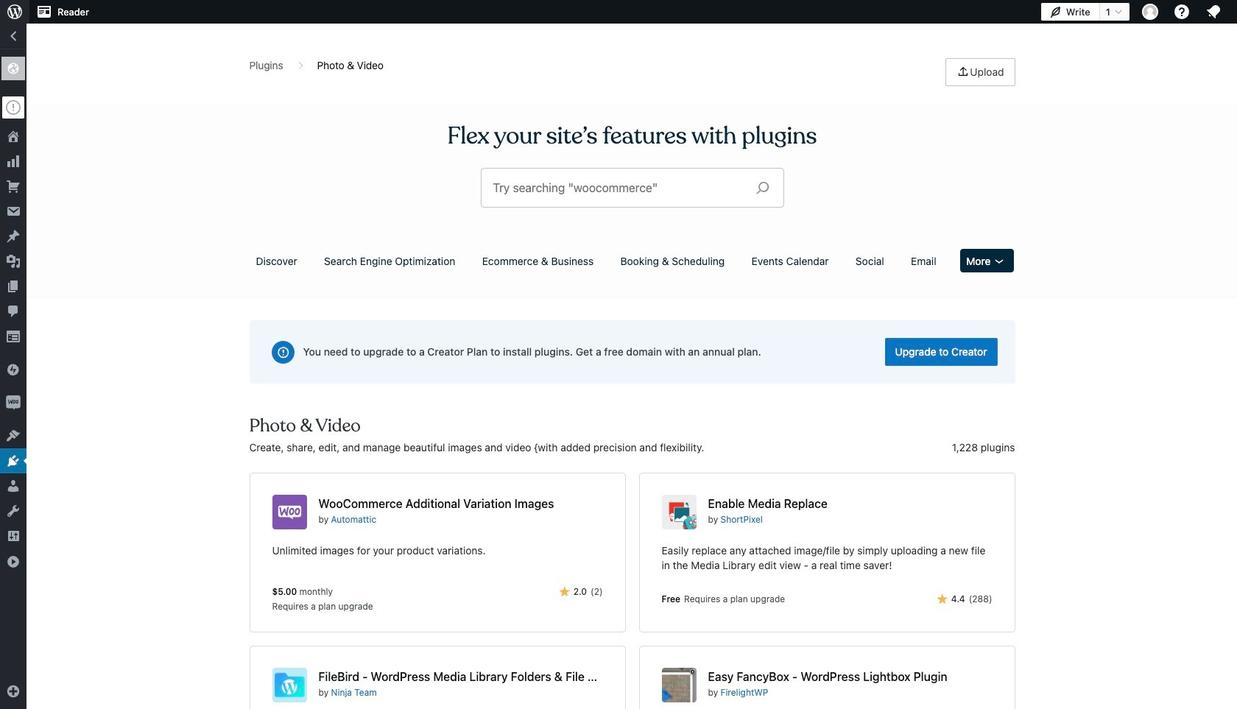 Task type: describe. For each thing, give the bounding box(es) containing it.
my profile image
[[1143, 4, 1159, 20]]

manage your sites image
[[6, 3, 24, 21]]

open search image
[[745, 178, 781, 198]]

manage your notifications image
[[1206, 3, 1223, 21]]

1 img image from the top
[[6, 363, 21, 377]]



Task type: locate. For each thing, give the bounding box(es) containing it.
2 img image from the top
[[6, 396, 21, 410]]

main content
[[244, 58, 1021, 710]]

plugin icon image
[[272, 495, 307, 530], [662, 495, 697, 530], [272, 668, 307, 703], [662, 668, 697, 703]]

Search search field
[[493, 169, 745, 207]]

img image
[[6, 363, 21, 377], [6, 396, 21, 410]]

0 vertical spatial img image
[[6, 363, 21, 377]]

help image
[[1174, 3, 1192, 21]]

1 vertical spatial img image
[[6, 396, 21, 410]]

None search field
[[482, 169, 784, 207]]



Task type: vqa. For each thing, say whether or not it's contained in the screenshot.
second Task enabled image from the bottom of the LAUNCHPAD CHECKLIST element
no



